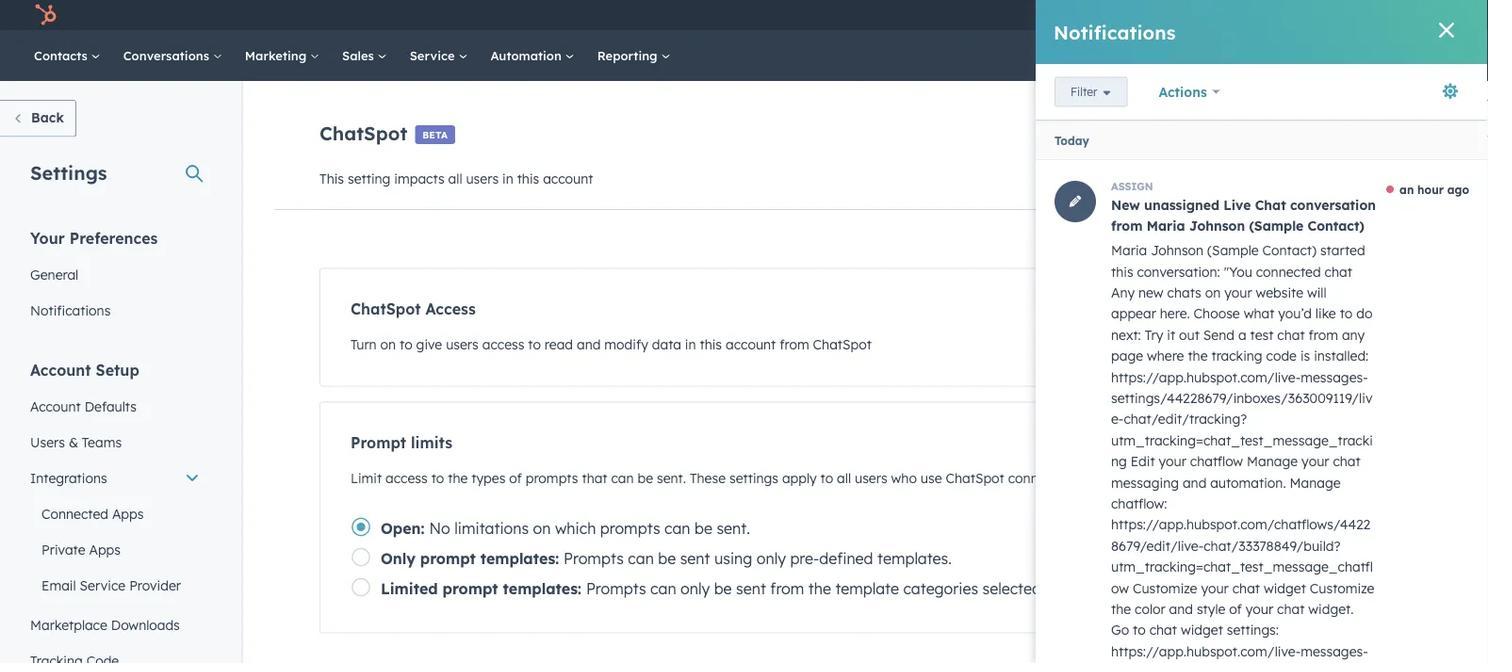 Task type: vqa. For each thing, say whether or not it's contained in the screenshot.
31,
no



Task type: describe. For each thing, give the bounding box(es) containing it.
1 horizontal spatial sent
[[736, 579, 766, 598]]

Search HubSpot search field
[[1223, 40, 1454, 72]]

impacts
[[394, 171, 444, 187]]

only
[[381, 549, 415, 568]]

users
[[30, 434, 65, 450]]

private apps
[[41, 541, 121, 558]]

back
[[31, 109, 64, 126]]

automation link
[[479, 30, 586, 81]]

be up only prompt templates: prompts can be sent using only pre-defined templates. at bottom
[[695, 519, 712, 538]]

marketing link
[[234, 30, 331, 81]]

template
[[835, 579, 899, 598]]

1 vertical spatial this
[[700, 336, 722, 352]]

to right apply
[[820, 470, 833, 486]]

1 horizontal spatial only
[[757, 549, 786, 568]]

1 horizontal spatial sent.
[[717, 519, 750, 538]]

who
[[891, 470, 917, 486]]

access
[[426, 299, 476, 318]]

general link
[[19, 257, 211, 293]]

0 horizontal spatial all
[[448, 171, 462, 187]]

search button
[[1439, 40, 1471, 72]]

upgrade
[[1156, 9, 1209, 25]]

upgrade image
[[1135, 8, 1152, 25]]

setup
[[96, 360, 139, 379]]

preferences
[[69, 229, 158, 247]]

templates.
[[877, 549, 952, 568]]

account for account setup
[[30, 360, 91, 379]]

email service provider
[[41, 577, 181, 594]]

connected
[[1008, 470, 1073, 486]]

0 horizontal spatial the
[[448, 470, 468, 486]]

be down 'using'
[[714, 579, 732, 598]]

setting
[[348, 171, 391, 187]]

0 vertical spatial from
[[780, 336, 809, 352]]

of
[[509, 470, 522, 486]]

prompt limits
[[351, 433, 452, 452]]

prompts for limited prompt templates:
[[586, 579, 646, 598]]

to down the limits
[[431, 470, 444, 486]]

reporting
[[597, 48, 661, 63]]

0 vertical spatial access
[[482, 336, 524, 352]]

open: no limitations on which prompts can be sent.
[[381, 519, 750, 538]]

&
[[69, 434, 78, 450]]

account setup element
[[19, 360, 211, 663]]

users & teams
[[30, 434, 122, 450]]

account defaults link
[[19, 389, 211, 425]]

defaults
[[85, 398, 137, 415]]

your
[[30, 229, 65, 247]]

hubspot image
[[34, 4, 57, 26]]

1 vertical spatial in
[[685, 336, 696, 352]]

no
[[429, 519, 450, 538]]

0 horizontal spatial on
[[380, 336, 396, 352]]

0 horizontal spatial account
[[543, 171, 593, 187]]

these
[[690, 470, 726, 486]]

conversations
[[123, 48, 213, 63]]

apply
[[782, 470, 817, 486]]

to left give
[[400, 336, 412, 352]]

1 vertical spatial prompts
[[600, 519, 660, 538]]

give
[[416, 336, 442, 352]]

hubspot link
[[23, 4, 71, 26]]

notifications button
[[1334, 0, 1366, 30]]

be right that
[[638, 470, 653, 486]]

downloads
[[111, 617, 180, 633]]

can down open: no limitations on which prompts can be sent.
[[628, 549, 654, 568]]

1 vertical spatial on
[[533, 519, 551, 538]]

private
[[41, 541, 85, 558]]

prompts for only prompt templates:
[[564, 549, 624, 568]]

settings
[[30, 161, 107, 184]]

account defaults
[[30, 398, 137, 415]]

contacts
[[34, 48, 91, 63]]

2 vertical spatial users
[[855, 470, 887, 486]]

pre-
[[790, 549, 819, 568]]

email service provider link
[[19, 568, 211, 604]]

0 horizontal spatial sent.
[[657, 470, 686, 486]]

connected
[[41, 506, 108, 522]]

can down only prompt templates: prompts can be sent using only pre-defined templates. at bottom
[[650, 579, 676, 598]]

read
[[545, 336, 573, 352]]

account for account defaults
[[30, 398, 81, 415]]

marketplaces button
[[1228, 0, 1267, 30]]

connected apps
[[41, 506, 144, 522]]

sales link
[[331, 30, 398, 81]]

limits
[[411, 433, 452, 452]]

0 vertical spatial in
[[502, 171, 513, 187]]

categories
[[903, 579, 978, 598]]

automation
[[490, 48, 565, 63]]

turn on to give users access to read and modify data in this account from chatspot
[[351, 336, 872, 352]]

contacts link
[[23, 30, 112, 81]]

below
[[1045, 579, 1087, 598]]

users for chatspot
[[466, 171, 499, 187]]

notifications image
[[1342, 8, 1359, 25]]

using
[[714, 549, 752, 568]]

integrations button
[[19, 460, 211, 496]]

defined
[[819, 549, 873, 568]]

search image
[[1448, 49, 1462, 62]]

marketing
[[245, 48, 310, 63]]

1 horizontal spatial all
[[837, 470, 851, 486]]

limited prompt templates: prompts can only be sent from the template categories selected below
[[381, 579, 1087, 598]]

account.
[[1119, 470, 1172, 486]]

marketplace
[[30, 617, 107, 633]]



Task type: locate. For each thing, give the bounding box(es) containing it.
can
[[611, 470, 634, 486], [664, 519, 690, 538], [628, 549, 654, 568], [650, 579, 676, 598]]

1 vertical spatial templates:
[[503, 579, 581, 598]]

to right connected
[[1077, 470, 1090, 486]]

in right data
[[685, 336, 696, 352]]

help image
[[1279, 8, 1296, 25]]

1 vertical spatial sent.
[[717, 519, 750, 538]]

can up only prompt templates: prompts can be sent using only pre-defined templates. at bottom
[[664, 519, 690, 538]]

1 horizontal spatial this
[[700, 336, 722, 352]]

data
[[652, 336, 681, 352]]

in
[[502, 171, 513, 187], [685, 336, 696, 352]]

0 horizontal spatial only
[[680, 579, 710, 598]]

limit
[[351, 470, 382, 486]]

apple
[[1402, 7, 1435, 23]]

help button
[[1271, 0, 1303, 30]]

marketplaces image
[[1239, 8, 1256, 25]]

service right sales link
[[410, 48, 458, 63]]

2 horizontal spatial this
[[1093, 470, 1115, 486]]

open:
[[381, 519, 425, 538]]

settings image
[[1310, 8, 1327, 25]]

sent left 'using'
[[680, 549, 710, 568]]

templates:
[[480, 549, 559, 568], [503, 579, 581, 598]]

connected apps link
[[19, 496, 211, 532]]

prompts
[[526, 470, 578, 486], [600, 519, 660, 538]]

bob builder image
[[1381, 7, 1398, 24]]

only
[[757, 549, 786, 568], [680, 579, 710, 598]]

templates: down "limitations"
[[480, 549, 559, 568]]

0 horizontal spatial this
[[517, 171, 539, 187]]

2 vertical spatial this
[[1093, 470, 1115, 486]]

your preferences element
[[19, 228, 211, 328]]

1 vertical spatial all
[[837, 470, 851, 486]]

only left "pre-"
[[757, 549, 786, 568]]

limit access to the types of prompts that can be sent. these settings apply to all users who use chatspot connected to this account.
[[351, 470, 1172, 486]]

0 vertical spatial the
[[448, 470, 468, 486]]

apple button
[[1370, 0, 1464, 30]]

0 vertical spatial all
[[448, 171, 462, 187]]

apps inside connected apps link
[[112, 506, 144, 522]]

apps up the email service provider
[[89, 541, 121, 558]]

be left 'using'
[[658, 549, 676, 568]]

1 horizontal spatial service
[[410, 48, 458, 63]]

0 vertical spatial sent
[[680, 549, 710, 568]]

apps down integrations "button"
[[112, 506, 144, 522]]

only down only prompt templates: prompts can be sent using only pre-defined templates. at bottom
[[680, 579, 710, 598]]

only prompt templates: prompts can be sent using only pre-defined templates.
[[381, 549, 952, 568]]

on
[[380, 336, 396, 352], [533, 519, 551, 538]]

beta
[[422, 129, 448, 141]]

your preferences
[[30, 229, 158, 247]]

notifications
[[30, 302, 111, 319]]

0 vertical spatial on
[[380, 336, 396, 352]]

this
[[319, 171, 344, 187]]

marketplace downloads
[[30, 617, 180, 633]]

1 horizontal spatial in
[[685, 336, 696, 352]]

from
[[780, 336, 809, 352], [770, 579, 804, 598]]

on
[[1258, 319, 1279, 336]]

apps for private apps
[[89, 541, 121, 558]]

menu item
[[1222, 0, 1226, 30]]

sent down 'using'
[[736, 579, 766, 598]]

menu
[[1122, 0, 1465, 30]]

prompt
[[351, 433, 406, 452]]

learn more about chatspot link
[[1208, 232, 1413, 248]]

prompt right limited
[[442, 579, 498, 598]]

prompts down only prompt templates: prompts can be sent using only pre-defined templates. at bottom
[[586, 579, 646, 598]]

all right apply
[[837, 470, 851, 486]]

the down "pre-"
[[808, 579, 831, 598]]

more
[[1250, 232, 1284, 248]]

all right impacts at the left top of page
[[448, 171, 462, 187]]

can right that
[[611, 470, 634, 486]]

sales
[[342, 48, 378, 63]]

1 vertical spatial from
[[770, 579, 804, 598]]

to
[[400, 336, 412, 352], [528, 336, 541, 352], [431, 470, 444, 486], [820, 470, 833, 486], [1077, 470, 1090, 486]]

this setting impacts all users in this account
[[319, 171, 593, 187]]

on left which
[[533, 519, 551, 538]]

1 vertical spatial apps
[[89, 541, 121, 558]]

provider
[[129, 577, 181, 594]]

0 vertical spatial this
[[517, 171, 539, 187]]

prompt down no
[[420, 549, 476, 568]]

about
[[1288, 232, 1327, 248]]

1 horizontal spatial prompts
[[600, 519, 660, 538]]

learn more about chatspot
[[1208, 232, 1393, 248]]

sent. up 'using'
[[717, 519, 750, 538]]

prompts down which
[[564, 549, 624, 568]]

sent. left these
[[657, 470, 686, 486]]

all
[[448, 171, 462, 187], [837, 470, 851, 486]]

1 vertical spatial account
[[726, 336, 776, 352]]

prompts up only prompt templates: prompts can be sent using only pre-defined templates. at bottom
[[600, 519, 660, 538]]

access down prompt limits in the bottom left of the page
[[385, 470, 428, 486]]

0 vertical spatial account
[[543, 171, 593, 187]]

1 vertical spatial users
[[446, 336, 479, 352]]

settings
[[729, 470, 778, 486]]

1 horizontal spatial access
[[482, 336, 524, 352]]

sent.
[[657, 470, 686, 486], [717, 519, 750, 538]]

account setup
[[30, 360, 139, 379]]

integrations
[[30, 470, 107, 486]]

learn
[[1208, 232, 1246, 248]]

1 vertical spatial sent
[[736, 579, 766, 598]]

email
[[41, 577, 76, 594]]

service
[[410, 48, 458, 63], [80, 577, 126, 594]]

marketplace downloads link
[[19, 607, 211, 643]]

0 horizontal spatial prompts
[[526, 470, 578, 486]]

settings link
[[1307, 5, 1331, 25]]

1 horizontal spatial on
[[533, 519, 551, 538]]

prompts right of
[[526, 470, 578, 486]]

0 vertical spatial only
[[757, 549, 786, 568]]

1 horizontal spatial account
[[726, 336, 776, 352]]

turn
[[351, 336, 377, 352]]

1 account from the top
[[30, 360, 91, 379]]

users
[[466, 171, 499, 187], [446, 336, 479, 352], [855, 470, 887, 486]]

1 vertical spatial service
[[80, 577, 126, 594]]

0 vertical spatial prompts
[[526, 470, 578, 486]]

service link
[[398, 30, 479, 81]]

0 horizontal spatial sent
[[680, 549, 710, 568]]

reporting link
[[586, 30, 682, 81]]

notifications link
[[19, 293, 211, 328]]

teams
[[82, 434, 122, 450]]

1 vertical spatial account
[[30, 398, 81, 415]]

prompt for limited
[[442, 579, 498, 598]]

apps inside private apps link
[[89, 541, 121, 558]]

1 horizontal spatial the
[[808, 579, 831, 598]]

0 horizontal spatial in
[[502, 171, 513, 187]]

which
[[555, 519, 596, 538]]

modify
[[604, 336, 648, 352]]

private apps link
[[19, 532, 211, 568]]

0 vertical spatial users
[[466, 171, 499, 187]]

0 vertical spatial account
[[30, 360, 91, 379]]

conversations link
[[112, 30, 234, 81]]

access left 'read' in the left of the page
[[482, 336, 524, 352]]

0 vertical spatial service
[[410, 48, 458, 63]]

service inside account setup element
[[80, 577, 126, 594]]

selected
[[982, 579, 1041, 598]]

account up the users
[[30, 398, 81, 415]]

0 horizontal spatial access
[[385, 470, 428, 486]]

users right give
[[446, 336, 479, 352]]

limitations
[[454, 519, 529, 538]]

apps
[[112, 506, 144, 522], [89, 541, 121, 558]]

0 vertical spatial sent.
[[657, 470, 686, 486]]

service down private apps link
[[80, 577, 126, 594]]

users left who
[[855, 470, 887, 486]]

the left types
[[448, 470, 468, 486]]

on right turn
[[380, 336, 396, 352]]

be
[[638, 470, 653, 486], [695, 519, 712, 538], [658, 549, 676, 568], [714, 579, 732, 598]]

0 vertical spatial templates:
[[480, 549, 559, 568]]

0 horizontal spatial service
[[80, 577, 126, 594]]

templates: for only prompt templates:
[[480, 549, 559, 568]]

1 vertical spatial prompt
[[442, 579, 498, 598]]

users right impacts at the left top of page
[[466, 171, 499, 187]]

users for chatspot access
[[446, 336, 479, 352]]

1 vertical spatial the
[[808, 579, 831, 598]]

menu containing apple
[[1122, 0, 1465, 30]]

templates: down open: no limitations on which prompts can be sent.
[[503, 579, 581, 598]]

use
[[921, 470, 942, 486]]

limited
[[381, 579, 438, 598]]

apps for connected apps
[[112, 506, 144, 522]]

prompts
[[564, 549, 624, 568], [586, 579, 646, 598]]

0 vertical spatial prompt
[[420, 549, 476, 568]]

2 account from the top
[[30, 398, 81, 415]]

and
[[577, 336, 601, 352]]

users & teams link
[[19, 425, 211, 460]]

1 vertical spatial prompts
[[586, 579, 646, 598]]

to left 'read' in the left of the page
[[528, 336, 541, 352]]

types
[[471, 470, 505, 486]]

1 vertical spatial only
[[680, 579, 710, 598]]

in right impacts at the left top of page
[[502, 171, 513, 187]]

that
[[582, 470, 607, 486]]

0 vertical spatial apps
[[112, 506, 144, 522]]

templates: for limited prompt templates:
[[503, 579, 581, 598]]

account up the account defaults
[[30, 360, 91, 379]]

general
[[30, 266, 78, 283]]

back link
[[0, 100, 76, 137]]

0 vertical spatial prompts
[[564, 549, 624, 568]]

1 vertical spatial access
[[385, 470, 428, 486]]

prompt for only
[[420, 549, 476, 568]]



